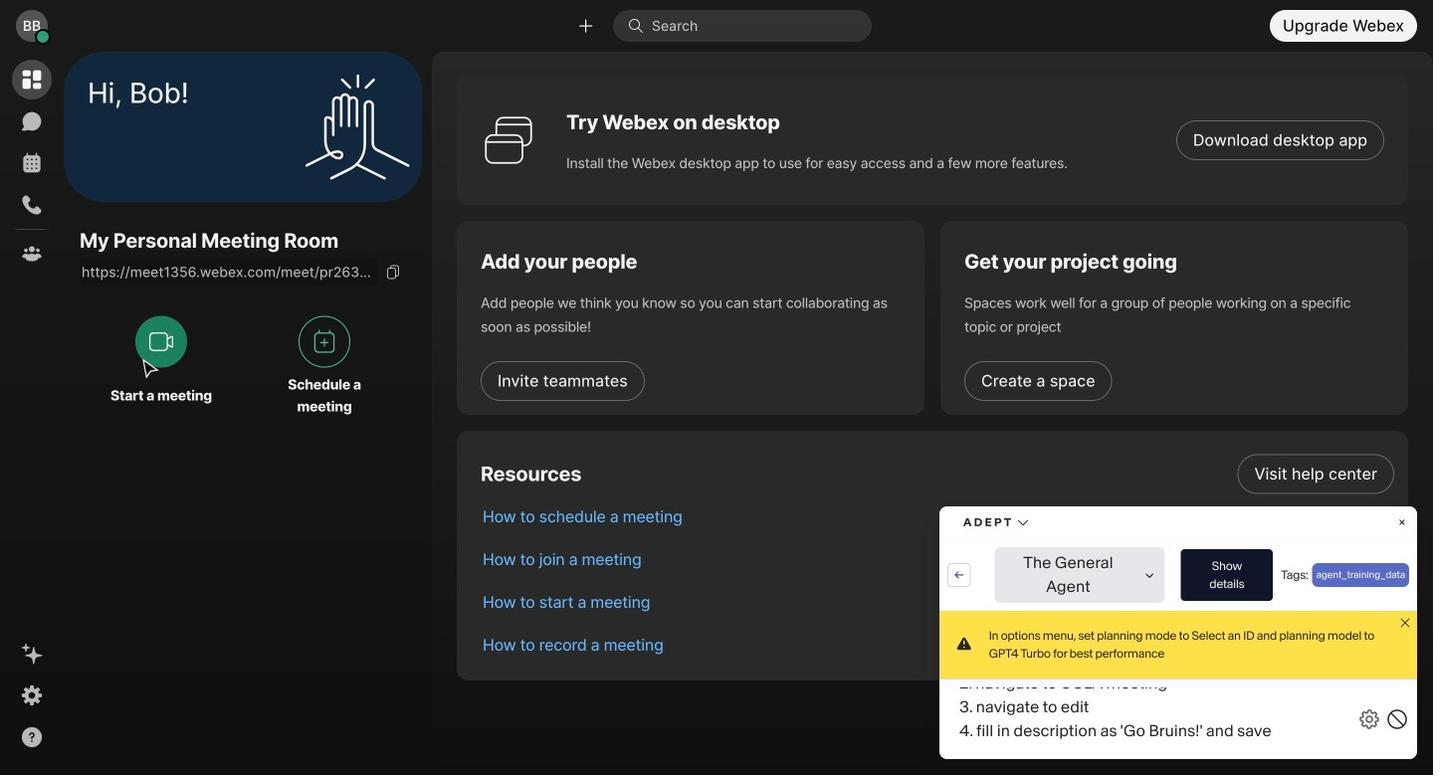 Task type: locate. For each thing, give the bounding box(es) containing it.
list item
[[96, 400, 1402, 439]]

navigation
[[0, 52, 64, 776]]



Task type: describe. For each thing, give the bounding box(es) containing it.
april 28, 2024 11:05 am to 11:45 am ucla meeting non-recurring meeting,  bob builder list item
[[96, 439, 1402, 489]]

webex tab list
[[12, 60, 52, 274]]



Task type: vqa. For each thing, say whether or not it's contained in the screenshot.
Navigation
yes



